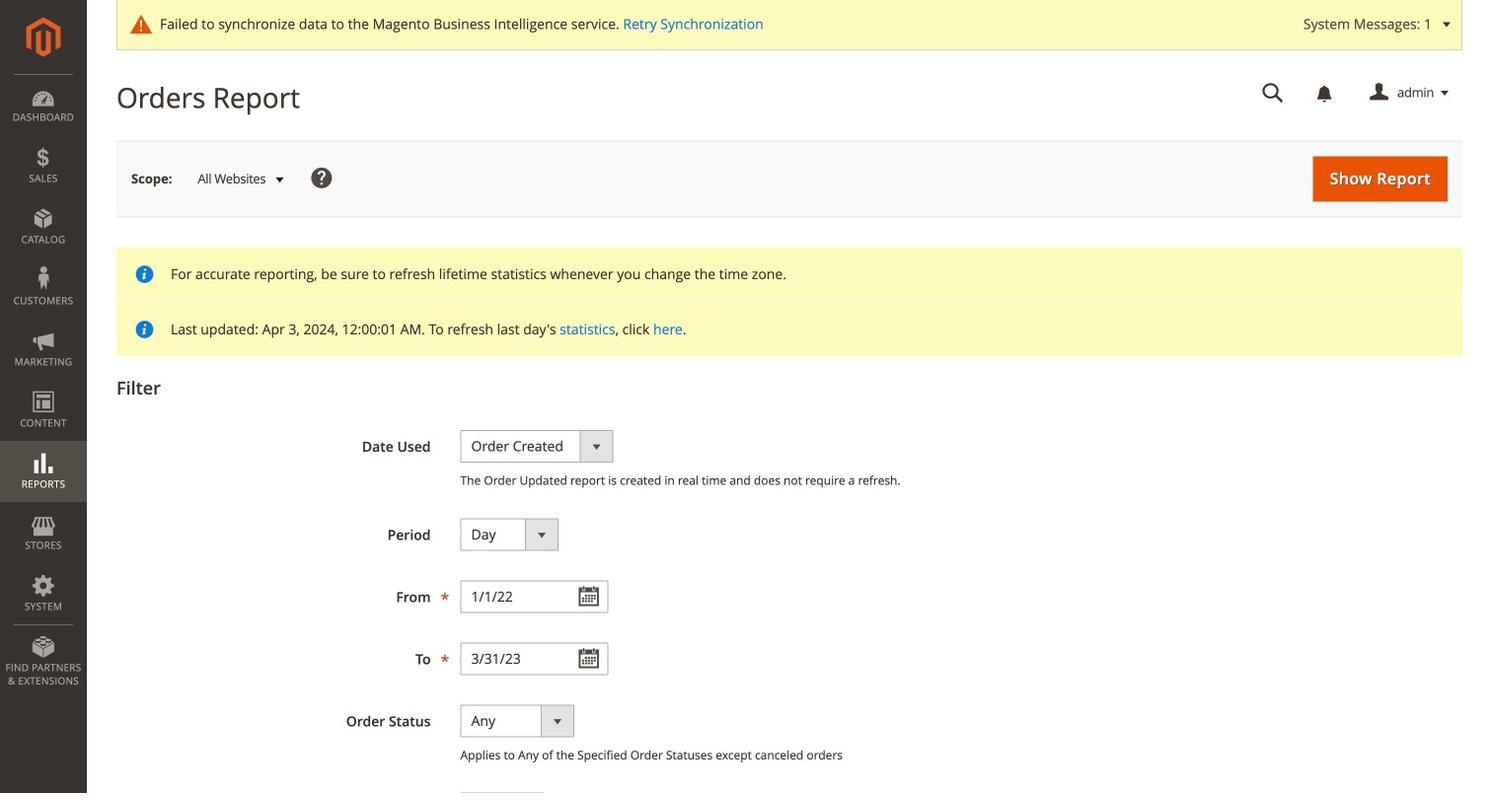 Task type: describe. For each thing, give the bounding box(es) containing it.
magento admin panel image
[[26, 17, 61, 57]]



Task type: locate. For each thing, give the bounding box(es) containing it.
None text field
[[460, 581, 608, 613]]

menu bar
[[0, 74, 87, 698]]

None text field
[[1249, 76, 1298, 111], [460, 643, 608, 675], [1249, 76, 1298, 111], [460, 643, 608, 675]]



